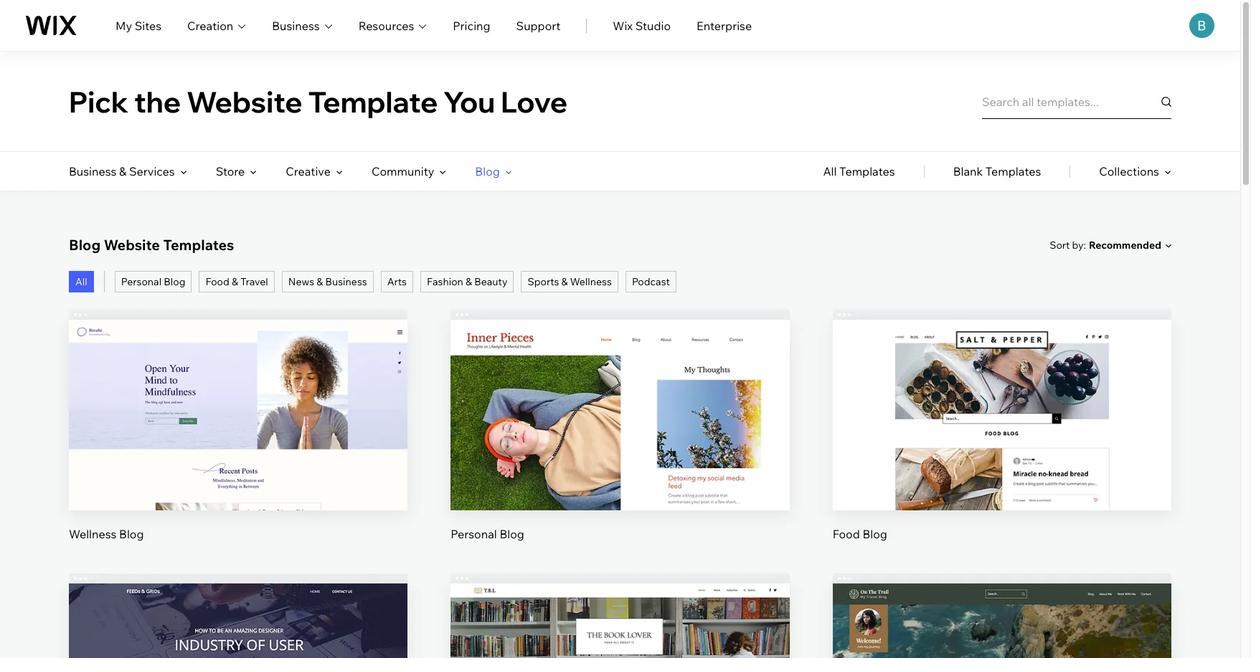 Task type: describe. For each thing, give the bounding box(es) containing it.
blog inside categories by subject element
[[475, 164, 500, 179]]

news & business link
[[282, 271, 374, 293]]

personal inside the personal blog group
[[451, 527, 497, 542]]

& for services
[[119, 164, 127, 179]]

personal blog inside 'link'
[[121, 276, 185, 289]]

food & travel link
[[199, 271, 275, 293]]

categories. use the left and right arrow keys to navigate the menu element
[[0, 152, 1241, 191]]

food blog
[[833, 527, 888, 542]]

collections
[[1100, 164, 1160, 179]]

edit button for personal blog
[[586, 377, 655, 411]]

blank templates
[[954, 164, 1042, 179]]

by:
[[1073, 239, 1087, 252]]

resources
[[359, 18, 414, 33]]

sports & wellness
[[528, 276, 612, 289]]

blog inside 'link'
[[164, 276, 185, 289]]

wellness blog group
[[69, 310, 408, 542]]

support link
[[516, 17, 561, 34]]

blank templates link
[[954, 152, 1042, 191]]

business button
[[272, 17, 333, 34]]

pick
[[69, 84, 129, 119]]

view for wellness blog
[[225, 436, 252, 450]]

0 horizontal spatial templates
[[163, 236, 234, 254]]

all templates
[[823, 164, 895, 179]]

fashion & beauty
[[427, 276, 508, 289]]

arts
[[387, 276, 407, 289]]

view for food blog
[[989, 436, 1016, 450]]

support
[[516, 18, 561, 33]]

pricing
[[453, 18, 491, 33]]

categories by subject element
[[69, 152, 512, 191]]

0 vertical spatial website
[[187, 84, 303, 119]]

personal blog group
[[451, 310, 790, 542]]

view button for food blog
[[968, 425, 1037, 460]]

& for business
[[317, 276, 323, 289]]

business for business & services
[[69, 164, 117, 179]]

blog website templates - personal blog image
[[451, 320, 790, 511]]

blog inside group
[[500, 527, 525, 542]]

community
[[372, 164, 434, 179]]

food for food & travel
[[206, 276, 230, 289]]

edit for food blog
[[992, 387, 1013, 401]]

podcast
[[632, 276, 670, 289]]

services
[[129, 164, 175, 179]]

wix studio link
[[613, 17, 671, 34]]

& for wellness
[[562, 276, 568, 289]]

1 horizontal spatial wellness
[[570, 276, 612, 289]]

my sites
[[116, 18, 162, 33]]

generic categories element
[[823, 152, 1172, 191]]

enterprise
[[697, 18, 752, 33]]

all for all templates
[[823, 164, 837, 179]]

all templates link
[[823, 152, 895, 191]]

personal blog link
[[115, 271, 192, 293]]

Search search field
[[983, 84, 1172, 119]]

1 vertical spatial website
[[104, 236, 160, 254]]

creation button
[[187, 17, 246, 34]]

personal inside personal blog 'link'
[[121, 276, 162, 289]]

blog website templates - wellness blog image
[[69, 320, 408, 511]]

fashion & beauty link
[[421, 271, 514, 293]]

templates for blank templates
[[986, 164, 1042, 179]]



Task type: locate. For each thing, give the bounding box(es) containing it.
news & business
[[288, 276, 367, 289]]

view button inside the personal blog group
[[586, 425, 655, 460]]

my
[[116, 18, 132, 33]]

sports & wellness link
[[521, 271, 619, 293]]

you
[[444, 84, 495, 119]]

all
[[823, 164, 837, 179], [75, 276, 87, 289]]

blog website templates
[[69, 236, 234, 254]]

wix studio
[[613, 18, 671, 33]]

blog website templates - book blog image
[[451, 584, 790, 659]]

0 horizontal spatial edit button
[[204, 377, 272, 411]]

1 horizontal spatial personal blog
[[451, 527, 525, 542]]

0 horizontal spatial edit
[[228, 387, 249, 401]]

& right sports
[[562, 276, 568, 289]]

1 horizontal spatial all
[[823, 164, 837, 179]]

food & travel
[[206, 276, 268, 289]]

2 horizontal spatial view
[[989, 436, 1016, 450]]

edit for personal blog
[[610, 387, 631, 401]]

website up personal blog 'link'
[[104, 236, 160, 254]]

all for all
[[75, 276, 87, 289]]

templates for all templates
[[840, 164, 895, 179]]

1 vertical spatial business
[[69, 164, 117, 179]]

0 horizontal spatial food
[[206, 276, 230, 289]]

view inside the personal blog group
[[607, 436, 634, 450]]

1 vertical spatial food
[[833, 527, 860, 542]]

creative
[[286, 164, 331, 179]]

personal blog
[[121, 276, 185, 289], [451, 527, 525, 542]]

view for personal blog
[[607, 436, 634, 450]]

1 vertical spatial personal blog
[[451, 527, 525, 542]]

2 horizontal spatial view button
[[968, 425, 1037, 460]]

1 horizontal spatial website
[[187, 84, 303, 119]]

2 horizontal spatial business
[[325, 276, 367, 289]]

wellness
[[570, 276, 612, 289], [69, 527, 117, 542]]

0 horizontal spatial all
[[75, 276, 87, 289]]

template
[[308, 84, 438, 119]]

website
[[187, 84, 303, 119], [104, 236, 160, 254]]

resources button
[[359, 17, 427, 34]]

0 horizontal spatial view button
[[204, 425, 272, 460]]

2 edit from the left
[[610, 387, 631, 401]]

0 vertical spatial food
[[206, 276, 230, 289]]

creation
[[187, 18, 233, 33]]

0 vertical spatial all
[[823, 164, 837, 179]]

view inside food blog group
[[989, 436, 1016, 450]]

1 vertical spatial wellness
[[69, 527, 117, 542]]

0 horizontal spatial personal
[[121, 276, 162, 289]]

sites
[[135, 18, 162, 33]]

personal
[[121, 276, 162, 289], [451, 527, 497, 542]]

0 vertical spatial wellness
[[570, 276, 612, 289]]

view button inside food blog group
[[968, 425, 1037, 460]]

my sites link
[[116, 17, 162, 34]]

blog
[[475, 164, 500, 179], [69, 236, 101, 254], [164, 276, 185, 289], [119, 527, 144, 542], [500, 527, 525, 542], [863, 527, 888, 542]]

& for travel
[[232, 276, 238, 289]]

love
[[501, 84, 568, 119]]

blog website templates - design blog image
[[69, 584, 408, 659]]

edit inside the personal blog group
[[610, 387, 631, 401]]

profile image image
[[1190, 13, 1215, 38]]

pricing link
[[453, 17, 491, 34]]

2 view button from the left
[[586, 425, 655, 460]]

view button
[[204, 425, 272, 460], [586, 425, 655, 460], [968, 425, 1037, 460]]

website up 'store' at left top
[[187, 84, 303, 119]]

blank
[[954, 164, 983, 179]]

0 horizontal spatial wellness
[[69, 527, 117, 542]]

1 horizontal spatial templates
[[840, 164, 895, 179]]

podcast link
[[626, 271, 677, 293]]

view button inside wellness blog group
[[204, 425, 272, 460]]

recommended
[[1089, 239, 1162, 252]]

1 horizontal spatial view
[[607, 436, 634, 450]]

1 horizontal spatial edit
[[610, 387, 631, 401]]

1 view button from the left
[[204, 425, 272, 460]]

enterprise link
[[697, 17, 752, 34]]

edit button for wellness blog
[[204, 377, 272, 411]]

studio
[[636, 18, 671, 33]]

0 vertical spatial personal blog
[[121, 276, 185, 289]]

edit button for food blog
[[968, 377, 1037, 411]]

blog website templates - travel blog image
[[833, 584, 1172, 659]]

None search field
[[983, 84, 1172, 119]]

2 vertical spatial business
[[325, 276, 367, 289]]

food blog group
[[833, 310, 1172, 542]]

business
[[272, 18, 320, 33], [69, 164, 117, 179], [325, 276, 367, 289]]

business inside categories by subject element
[[69, 164, 117, 179]]

&
[[119, 164, 127, 179], [232, 276, 238, 289], [317, 276, 323, 289], [466, 276, 472, 289], [562, 276, 568, 289]]

1 horizontal spatial food
[[833, 527, 860, 542]]

edit inside wellness blog group
[[228, 387, 249, 401]]

edit button inside the personal blog group
[[586, 377, 655, 411]]

1 horizontal spatial view button
[[586, 425, 655, 460]]

view button for wellness blog
[[204, 425, 272, 460]]

business inside dropdown button
[[272, 18, 320, 33]]

beauty
[[475, 276, 508, 289]]

& left beauty
[[466, 276, 472, 289]]

the
[[134, 84, 181, 119]]

3 edit from the left
[[992, 387, 1013, 401]]

3 view button from the left
[[968, 425, 1037, 460]]

sort by:
[[1050, 239, 1087, 252]]

2 horizontal spatial edit
[[992, 387, 1013, 401]]

0 vertical spatial personal
[[121, 276, 162, 289]]

pick the website template you love
[[69, 84, 568, 119]]

food inside group
[[833, 527, 860, 542]]

all link
[[69, 271, 94, 293]]

1 edit button from the left
[[204, 377, 272, 411]]

2 horizontal spatial templates
[[986, 164, 1042, 179]]

edit
[[228, 387, 249, 401], [610, 387, 631, 401], [992, 387, 1013, 401]]

sort
[[1050, 239, 1070, 252]]

edit inside food blog group
[[992, 387, 1013, 401]]

2 horizontal spatial edit button
[[968, 377, 1037, 411]]

& right news
[[317, 276, 323, 289]]

2 view from the left
[[607, 436, 634, 450]]

travel
[[241, 276, 268, 289]]

personal blog inside group
[[451, 527, 525, 542]]

store
[[216, 164, 245, 179]]

food for food blog
[[833, 527, 860, 542]]

blog website templates - food blog image
[[833, 320, 1172, 511]]

sports
[[528, 276, 559, 289]]

fashion
[[427, 276, 464, 289]]

& left travel on the left top of page
[[232, 276, 238, 289]]

all inside generic categories element
[[823, 164, 837, 179]]

edit button inside food blog group
[[968, 377, 1037, 411]]

1 horizontal spatial edit button
[[586, 377, 655, 411]]

templates
[[840, 164, 895, 179], [986, 164, 1042, 179], [163, 236, 234, 254]]

edit for wellness blog
[[228, 387, 249, 401]]

2 edit button from the left
[[586, 377, 655, 411]]

0 horizontal spatial business
[[69, 164, 117, 179]]

& left services
[[119, 164, 127, 179]]

wix
[[613, 18, 633, 33]]

0 horizontal spatial view
[[225, 436, 252, 450]]

edit button inside wellness blog group
[[204, 377, 272, 411]]

news
[[288, 276, 314, 289]]

3 view from the left
[[989, 436, 1016, 450]]

1 view from the left
[[225, 436, 252, 450]]

wellness blog
[[69, 527, 144, 542]]

0 horizontal spatial personal blog
[[121, 276, 185, 289]]

edit button
[[204, 377, 272, 411], [586, 377, 655, 411], [968, 377, 1037, 411]]

1 horizontal spatial personal
[[451, 527, 497, 542]]

business for business
[[272, 18, 320, 33]]

1 horizontal spatial business
[[272, 18, 320, 33]]

1 vertical spatial all
[[75, 276, 87, 289]]

& for beauty
[[466, 276, 472, 289]]

view
[[225, 436, 252, 450], [607, 436, 634, 450], [989, 436, 1016, 450]]

arts link
[[381, 271, 413, 293]]

food
[[206, 276, 230, 289], [833, 527, 860, 542]]

1 edit from the left
[[228, 387, 249, 401]]

business & services
[[69, 164, 175, 179]]

view inside wellness blog group
[[225, 436, 252, 450]]

view button for personal blog
[[586, 425, 655, 460]]

& inside categories by subject element
[[119, 164, 127, 179]]

0 horizontal spatial website
[[104, 236, 160, 254]]

1 vertical spatial personal
[[451, 527, 497, 542]]

wellness inside group
[[69, 527, 117, 542]]

0 vertical spatial business
[[272, 18, 320, 33]]

3 edit button from the left
[[968, 377, 1037, 411]]



Task type: vqa. For each thing, say whether or not it's contained in the screenshot.
time at the right of page
no



